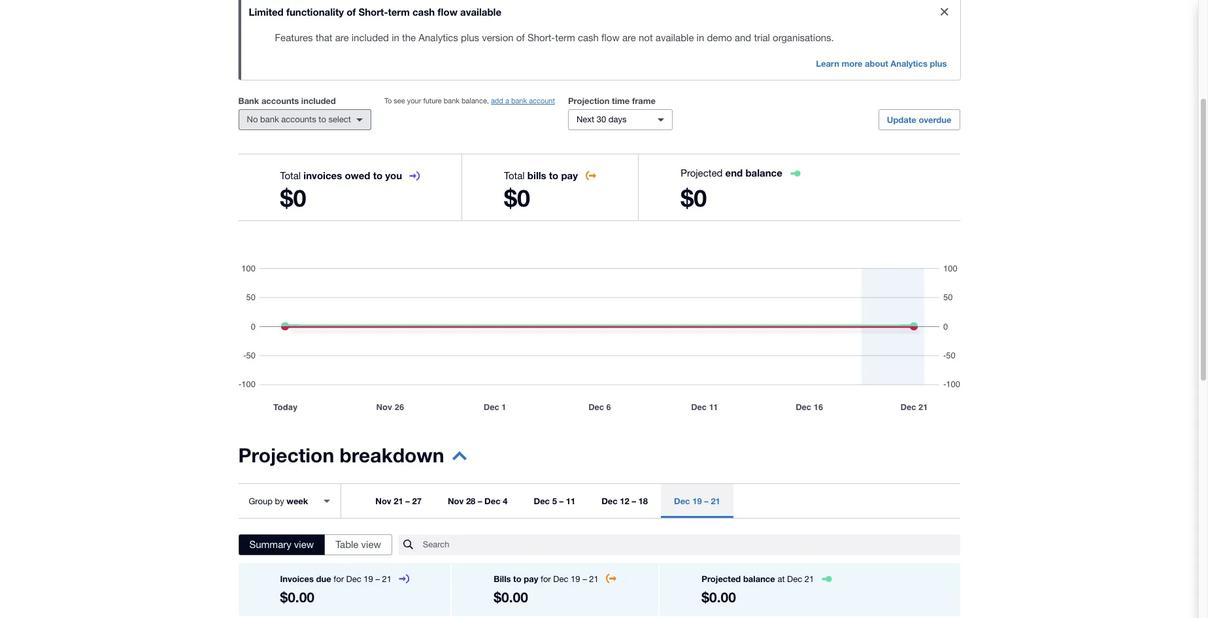 Task type: vqa. For each thing, say whether or not it's contained in the screenshot.
Table view view
yes



Task type: describe. For each thing, give the bounding box(es) containing it.
$0 inside total bills to pay $0
[[504, 184, 530, 212]]

projection for projection time frame
[[568, 95, 610, 106]]

nov 28 – dec 4
[[448, 496, 508, 506]]

no bank accounts to select
[[247, 114, 351, 124]]

– for 18
[[632, 496, 636, 506]]

27
[[412, 496, 422, 506]]

1 vertical spatial balance
[[744, 574, 775, 584]]

owed
[[345, 169, 371, 181]]

next
[[577, 114, 595, 124]]

included inside limited functionality of short-term cash flow available status
[[352, 32, 389, 43]]

table
[[336, 539, 359, 550]]

invoices due for dec 19 – 21 $0.00
[[280, 574, 392, 606]]

overdue
[[919, 114, 952, 125]]

3 $0.00 from the left
[[702, 589, 736, 606]]

0 horizontal spatial term
[[388, 6, 410, 18]]

1 vertical spatial plus
[[930, 58, 947, 69]]

add a bank account link
[[491, 97, 555, 105]]

update
[[887, 114, 917, 125]]

$0 inside the total invoices owed to you $0
[[280, 184, 306, 212]]

– for 27
[[406, 496, 410, 506]]

dec inside bills to pay for dec 19 – 21 $0.00
[[553, 574, 569, 584]]

projected end balance
[[681, 167, 783, 179]]

summary view
[[249, 539, 314, 550]]

projected balance at dec 21
[[702, 574, 814, 584]]

bank accounts included
[[238, 95, 336, 106]]

nov 21 – 27
[[376, 496, 422, 506]]

add
[[491, 97, 503, 105]]

learn
[[816, 58, 840, 69]]

11
[[566, 496, 576, 506]]

update overdue button
[[879, 109, 960, 130]]

28
[[466, 496, 476, 506]]

invoices
[[280, 574, 314, 584]]

no
[[247, 114, 258, 124]]

pay inside bills to pay for dec 19 – 21 $0.00
[[524, 574, 538, 584]]

– inside bills to pay for dec 19 – 21 $0.00
[[583, 574, 587, 584]]

total invoices owed to you $0
[[280, 169, 402, 212]]

and
[[735, 32, 752, 43]]

features that are included in the analytics plus version of short-term cash flow are not available in demo and trial organisations.
[[275, 32, 834, 43]]

projection breakdown view option group
[[238, 534, 392, 555]]

you
[[385, 169, 402, 181]]

1 vertical spatial short-
[[528, 32, 555, 43]]

1 vertical spatial term
[[555, 32, 575, 43]]

total for $0
[[504, 170, 525, 181]]

to
[[384, 97, 392, 105]]

0 horizontal spatial included
[[301, 95, 336, 106]]

for inside bills to pay for dec 19 – 21 $0.00
[[541, 574, 551, 584]]

1 horizontal spatial bank
[[444, 97, 460, 105]]

12
[[620, 496, 630, 506]]

end
[[726, 167, 743, 179]]

functionality
[[286, 6, 344, 18]]

update overdue
[[887, 114, 952, 125]]

$0.00 inside bills to pay for dec 19 – 21 $0.00
[[494, 589, 528, 606]]

projection breakdown
[[238, 443, 444, 467]]

– for 11
[[560, 496, 564, 506]]

select
[[329, 114, 351, 124]]

due
[[316, 574, 331, 584]]

0 vertical spatial analytics
[[419, 32, 458, 43]]

to inside bills to pay for dec 19 – 21 $0.00
[[513, 574, 522, 584]]

account
[[529, 97, 555, 105]]

organisations.
[[773, 32, 834, 43]]

4
[[503, 496, 508, 506]]

projection breakdown button
[[238, 443, 467, 475]]

dec left 5
[[534, 496, 550, 506]]

balance,
[[462, 97, 489, 105]]

the
[[402, 32, 416, 43]]

projection time frame
[[568, 95, 656, 106]]

that
[[316, 32, 333, 43]]

demo
[[707, 32, 732, 43]]

limited functionality of short-term cash flow available status
[[238, 0, 960, 80]]

version
[[482, 32, 514, 43]]

group by week
[[249, 495, 308, 506]]

dec left '4'
[[485, 496, 501, 506]]

0 horizontal spatial plus
[[461, 32, 479, 43]]

bank inside popup button
[[260, 114, 279, 124]]

projected for end
[[681, 167, 723, 179]]

a
[[505, 97, 509, 105]]

invoices
[[304, 169, 342, 181]]

bank
[[238, 95, 259, 106]]

– inside invoices due for dec 19 – 21 $0.00
[[376, 574, 380, 584]]

1 vertical spatial analytics
[[891, 58, 928, 69]]

summary
[[249, 539, 291, 550]]

next 30 days
[[577, 114, 627, 124]]

dec inside invoices due for dec 19 – 21 $0.00
[[346, 574, 361, 584]]



Task type: locate. For each thing, give the bounding box(es) containing it.
30
[[597, 114, 606, 124]]

$0
[[280, 184, 306, 212], [504, 184, 530, 212], [681, 184, 707, 212]]

plus down close icon
[[930, 58, 947, 69]]

18
[[639, 496, 648, 506]]

of
[[347, 6, 356, 18], [516, 32, 525, 43]]

$0.00 down 'bills'
[[494, 589, 528, 606]]

are right that
[[335, 32, 349, 43]]

21
[[394, 496, 403, 506], [711, 496, 721, 506], [382, 574, 392, 584], [589, 574, 599, 584], [805, 574, 814, 584]]

bank right future
[[444, 97, 460, 105]]

included up no bank accounts to select popup button
[[301, 95, 336, 106]]

1 horizontal spatial 19
[[571, 574, 580, 584]]

plus
[[461, 32, 479, 43], [930, 58, 947, 69]]

to inside total bills to pay $0
[[549, 169, 559, 181]]

1 horizontal spatial flow
[[602, 32, 620, 43]]

breakdown
[[340, 443, 444, 467]]

0 vertical spatial short-
[[359, 6, 388, 18]]

– for 21
[[705, 496, 709, 506]]

$0 down invoices
[[280, 184, 306, 212]]

0 vertical spatial flow
[[438, 6, 458, 18]]

0 vertical spatial included
[[352, 32, 389, 43]]

accounts down bank accounts included
[[281, 114, 316, 124]]

0 horizontal spatial projection
[[238, 443, 334, 467]]

total inside the total invoices owed to you $0
[[280, 170, 301, 181]]

0 horizontal spatial bank
[[260, 114, 279, 124]]

to see your future bank balance, add a bank account
[[384, 97, 555, 105]]

0 horizontal spatial are
[[335, 32, 349, 43]]

cash
[[413, 6, 435, 18], [578, 32, 599, 43]]

0 horizontal spatial $0.00
[[280, 589, 315, 606]]

21 inside projected balance at dec 21
[[805, 574, 814, 584]]

$0 down bills
[[504, 184, 530, 212]]

to left select
[[319, 114, 326, 124]]

0 horizontal spatial for
[[334, 574, 344, 584]]

1 vertical spatial projected
[[702, 574, 741, 584]]

analytics
[[419, 32, 458, 43], [891, 58, 928, 69]]

0 vertical spatial term
[[388, 6, 410, 18]]

future
[[423, 97, 442, 105]]

bills
[[494, 574, 511, 584]]

0 horizontal spatial available
[[460, 6, 502, 18]]

bank
[[444, 97, 460, 105], [511, 97, 527, 105], [260, 114, 279, 124]]

projection
[[568, 95, 610, 106], [238, 443, 334, 467]]

cash left not
[[578, 32, 599, 43]]

for right 'due'
[[334, 574, 344, 584]]

2 view from the left
[[361, 539, 381, 550]]

to
[[319, 114, 326, 124], [373, 169, 383, 181], [549, 169, 559, 181], [513, 574, 522, 584]]

about
[[865, 58, 889, 69]]

1 vertical spatial projection
[[238, 443, 334, 467]]

in left demo
[[697, 32, 705, 43]]

cash up 'the'
[[413, 6, 435, 18]]

0 horizontal spatial cash
[[413, 6, 435, 18]]

view right 'summary'
[[294, 539, 314, 550]]

1 vertical spatial included
[[301, 95, 336, 106]]

analytics right 'about'
[[891, 58, 928, 69]]

$0.00 down projected balance at dec 21
[[702, 589, 736, 606]]

1 horizontal spatial pay
[[561, 169, 578, 181]]

dec
[[485, 496, 501, 506], [534, 496, 550, 506], [602, 496, 618, 506], [674, 496, 690, 506], [346, 574, 361, 584], [553, 574, 569, 584], [787, 574, 803, 584]]

2 horizontal spatial $0
[[681, 184, 707, 212]]

learn more about analytics plus link
[[808, 54, 955, 75]]

2 for from the left
[[541, 574, 551, 584]]

projection inside button
[[238, 443, 334, 467]]

1 for from the left
[[334, 574, 344, 584]]

to inside popup button
[[319, 114, 326, 124]]

1 horizontal spatial short-
[[528, 32, 555, 43]]

dec right 'bills'
[[553, 574, 569, 584]]

1 vertical spatial of
[[516, 32, 525, 43]]

$0.00 down invoices on the bottom left of the page
[[280, 589, 315, 606]]

1 horizontal spatial projection
[[568, 95, 610, 106]]

balance left at
[[744, 574, 775, 584]]

1 in from the left
[[392, 32, 399, 43]]

trial
[[754, 32, 770, 43]]

dec 5 – 11
[[534, 496, 576, 506]]

term
[[388, 6, 410, 18], [555, 32, 575, 43]]

$0 down projected end balance
[[681, 184, 707, 212]]

view right table
[[361, 539, 381, 550]]

view for summary view
[[294, 539, 314, 550]]

short- right the version
[[528, 32, 555, 43]]

dec 19 – 21
[[674, 496, 721, 506]]

included down limited functionality of short-term cash flow available
[[352, 32, 389, 43]]

by
[[275, 496, 284, 506]]

1 vertical spatial cash
[[578, 32, 599, 43]]

bank right "a" at the left of page
[[511, 97, 527, 105]]

1 are from the left
[[335, 32, 349, 43]]

dec right 'due'
[[346, 574, 361, 584]]

2 $0.00 from the left
[[494, 589, 528, 606]]

for right 'bills'
[[541, 574, 551, 584]]

1 horizontal spatial available
[[656, 32, 694, 43]]

to left you
[[373, 169, 383, 181]]

in left 'the'
[[392, 32, 399, 43]]

to inside the total invoices owed to you $0
[[373, 169, 383, 181]]

2 are from the left
[[623, 32, 636, 43]]

1 horizontal spatial view
[[361, 539, 381, 550]]

of right the version
[[516, 32, 525, 43]]

0 horizontal spatial of
[[347, 6, 356, 18]]

view for table view
[[361, 539, 381, 550]]

1 horizontal spatial $0
[[504, 184, 530, 212]]

week
[[287, 495, 308, 506]]

learn more about analytics plus
[[816, 58, 947, 69]]

nov left 27 at the left of the page
[[376, 496, 391, 506]]

0 horizontal spatial short-
[[359, 6, 388, 18]]

total
[[280, 170, 301, 181], [504, 170, 525, 181]]

pay inside total bills to pay $0
[[561, 169, 578, 181]]

nov for nov 21 – 27
[[376, 496, 391, 506]]

1 horizontal spatial analytics
[[891, 58, 928, 69]]

0 horizontal spatial 19
[[364, 574, 373, 584]]

1 $0.00 from the left
[[280, 589, 315, 606]]

0 vertical spatial pay
[[561, 169, 578, 181]]

next 30 days button
[[568, 109, 673, 130]]

analytics right 'the'
[[419, 32, 458, 43]]

3 $0 from the left
[[681, 184, 707, 212]]

balance
[[746, 167, 783, 179], [744, 574, 775, 584]]

for inside invoices due for dec 19 – 21 $0.00
[[334, 574, 344, 584]]

5
[[552, 496, 557, 506]]

19 inside bills to pay for dec 19 – 21 $0.00
[[571, 574, 580, 584]]

of right functionality
[[347, 6, 356, 18]]

0 horizontal spatial in
[[392, 32, 399, 43]]

2 in from the left
[[697, 32, 705, 43]]

available up the version
[[460, 6, 502, 18]]

short-
[[359, 6, 388, 18], [528, 32, 555, 43]]

available
[[460, 6, 502, 18], [656, 32, 694, 43]]

0 horizontal spatial $0
[[280, 184, 306, 212]]

are left not
[[623, 32, 636, 43]]

0 vertical spatial projection
[[568, 95, 610, 106]]

bank right no
[[260, 114, 279, 124]]

1 horizontal spatial of
[[516, 32, 525, 43]]

1 horizontal spatial total
[[504, 170, 525, 181]]

1 vertical spatial available
[[656, 32, 694, 43]]

1 nov from the left
[[376, 496, 391, 506]]

–
[[406, 496, 410, 506], [478, 496, 482, 506], [560, 496, 564, 506], [632, 496, 636, 506], [705, 496, 709, 506], [376, 574, 380, 584], [583, 574, 587, 584]]

days
[[609, 114, 627, 124]]

group
[[249, 496, 273, 506]]

projected down search for a document search box
[[702, 574, 741, 584]]

to right bills
[[549, 169, 559, 181]]

projected for balance
[[702, 574, 741, 584]]

table view
[[336, 539, 381, 550]]

projected left end at top right
[[681, 167, 723, 179]]

are
[[335, 32, 349, 43], [623, 32, 636, 43]]

$0.00 inside invoices due for dec 19 – 21 $0.00
[[280, 589, 315, 606]]

features
[[275, 32, 313, 43]]

1 view from the left
[[294, 539, 314, 550]]

1 $0 from the left
[[280, 184, 306, 212]]

Search for a document search field
[[423, 534, 960, 556]]

1 horizontal spatial nov
[[448, 496, 464, 506]]

projection for projection breakdown
[[238, 443, 334, 467]]

0 horizontal spatial analytics
[[419, 32, 458, 43]]

21 inside bills to pay for dec 19 – 21 $0.00
[[589, 574, 599, 584]]

1 horizontal spatial are
[[623, 32, 636, 43]]

0 vertical spatial projected
[[681, 167, 723, 179]]

1 horizontal spatial for
[[541, 574, 551, 584]]

dec right 18
[[674, 496, 690, 506]]

total left invoices
[[280, 170, 301, 181]]

projected inside projected end balance
[[681, 167, 723, 179]]

close image
[[932, 0, 958, 25]]

1 horizontal spatial $0.00
[[494, 589, 528, 606]]

not
[[639, 32, 653, 43]]

dec inside projected balance at dec 21
[[787, 574, 803, 584]]

0 horizontal spatial nov
[[376, 496, 391, 506]]

2 $0 from the left
[[504, 184, 530, 212]]

dec 12 – 18
[[602, 496, 648, 506]]

dec left "12"
[[602, 496, 618, 506]]

nov left 28
[[448, 496, 464, 506]]

$0.00
[[280, 589, 315, 606], [494, 589, 528, 606], [702, 589, 736, 606]]

0 horizontal spatial view
[[294, 539, 314, 550]]

21 inside invoices due for dec 19 – 21 $0.00
[[382, 574, 392, 584]]

projection up "group by week"
[[238, 443, 334, 467]]

bills
[[528, 169, 547, 181]]

1 horizontal spatial included
[[352, 32, 389, 43]]

1 total from the left
[[280, 170, 301, 181]]

2 horizontal spatial 19
[[693, 496, 702, 506]]

1 horizontal spatial cash
[[578, 32, 599, 43]]

1 vertical spatial pay
[[524, 574, 538, 584]]

short- right functionality
[[359, 6, 388, 18]]

more
[[842, 58, 863, 69]]

no bank accounts to select button
[[238, 109, 371, 130]]

total left bills
[[504, 170, 525, 181]]

accounts inside popup button
[[281, 114, 316, 124]]

total for you
[[280, 170, 301, 181]]

your
[[407, 97, 421, 105]]

0 vertical spatial accounts
[[262, 95, 299, 106]]

time
[[612, 95, 630, 106]]

limited functionality of short-term cash flow available
[[249, 6, 502, 18]]

2 horizontal spatial bank
[[511, 97, 527, 105]]

at
[[778, 574, 785, 584]]

1 vertical spatial flow
[[602, 32, 620, 43]]

0 horizontal spatial pay
[[524, 574, 538, 584]]

limited
[[249, 6, 284, 18]]

pay right 'bills'
[[524, 574, 538, 584]]

2 horizontal spatial $0.00
[[702, 589, 736, 606]]

0 vertical spatial cash
[[413, 6, 435, 18]]

pay right bills
[[561, 169, 578, 181]]

projection up 'next'
[[568, 95, 610, 106]]

0 horizontal spatial total
[[280, 170, 301, 181]]

nov for nov 28 – dec 4
[[448, 496, 464, 506]]

total bills to pay $0
[[504, 169, 578, 212]]

plus left the version
[[461, 32, 479, 43]]

0 vertical spatial balance
[[746, 167, 783, 179]]

flow
[[438, 6, 458, 18], [602, 32, 620, 43]]

nov
[[376, 496, 391, 506], [448, 496, 464, 506]]

bills to pay for dec 19 – 21 $0.00
[[494, 574, 599, 606]]

total inside total bills to pay $0
[[504, 170, 525, 181]]

see
[[394, 97, 405, 105]]

frame
[[632, 95, 656, 106]]

available right not
[[656, 32, 694, 43]]

view
[[294, 539, 314, 550], [361, 539, 381, 550]]

1 vertical spatial accounts
[[281, 114, 316, 124]]

1 horizontal spatial term
[[555, 32, 575, 43]]

0 vertical spatial plus
[[461, 32, 479, 43]]

19 inside invoices due for dec 19 – 21 $0.00
[[364, 574, 373, 584]]

in
[[392, 32, 399, 43], [697, 32, 705, 43]]

0 vertical spatial available
[[460, 6, 502, 18]]

accounts up no bank accounts to select
[[262, 95, 299, 106]]

0 horizontal spatial flow
[[438, 6, 458, 18]]

2 total from the left
[[504, 170, 525, 181]]

to right 'bills'
[[513, 574, 522, 584]]

dec right at
[[787, 574, 803, 584]]

0 vertical spatial of
[[347, 6, 356, 18]]

pay
[[561, 169, 578, 181], [524, 574, 538, 584]]

– for dec
[[478, 496, 482, 506]]

1 horizontal spatial plus
[[930, 58, 947, 69]]

1 horizontal spatial in
[[697, 32, 705, 43]]

balance right end at top right
[[746, 167, 783, 179]]

2 nov from the left
[[448, 496, 464, 506]]



